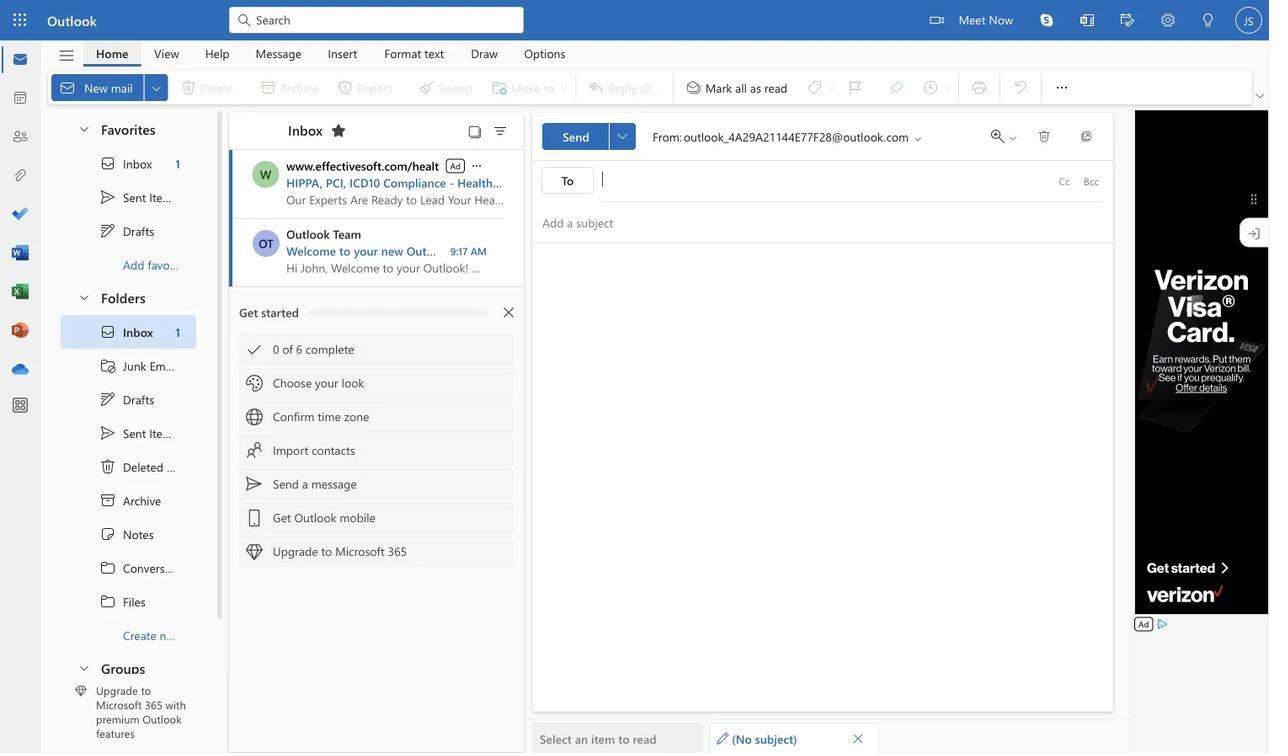 Task type: locate. For each thing, give the bounding box(es) containing it.
1 vertical spatial 
[[99, 391, 116, 408]]

mobile
[[340, 510, 376, 525]]

 inside tree
[[99, 425, 116, 441]]

get outlook mobile
[[273, 510, 376, 525]]

 button left folders
[[69, 281, 98, 313]]

0 horizontal spatial ad
[[450, 160, 461, 171]]

1 horizontal spatial microsoft
[[335, 543, 385, 559]]

 up  'button'
[[1054, 79, 1071, 96]]

1 horizontal spatial ad
[[1139, 618, 1149, 630]]

1 vertical spatial  inbox
[[99, 323, 153, 340]]

2  from the top
[[99, 593, 116, 610]]

get left started
[[239, 305, 258, 320]]

 button
[[69, 113, 98, 144], [69, 281, 98, 313], [69, 652, 98, 683]]

1  from the top
[[99, 222, 116, 239]]

1 vertical spatial new
[[160, 627, 181, 643]]

2  tree item from the top
[[61, 382, 196, 416]]

 junk email
[[99, 357, 177, 374]]

options
[[524, 45, 566, 61]]

to do image
[[12, 206, 29, 223]]

1 vertical spatial  button
[[609, 123, 636, 150]]

2  from the top
[[99, 391, 116, 408]]

0 vertical spatial new
[[381, 243, 403, 259]]

 button
[[50, 41, 83, 70]]

 for 2nd  tree item from the top
[[99, 323, 116, 340]]

1 vertical spatial 
[[617, 131, 628, 142]]

2 vertical spatial items
[[167, 459, 195, 474]]

 tree item for 
[[61, 214, 196, 248]]

1 horizontal spatial your
[[354, 243, 378, 259]]

 right mail
[[150, 81, 163, 95]]

favorites tree
[[61, 106, 196, 281]]

 for  popup button at the top left of the page
[[470, 159, 483, 173]]

0 horizontal spatial upgrade
[[96, 683, 138, 698]]

0 vertical spatial upgrade
[[273, 543, 318, 559]]

3  button from the top
[[69, 652, 98, 683]]

word image
[[12, 245, 29, 262]]

0 vertical spatial 
[[99, 155, 116, 172]]

 inside tree item
[[99, 458, 116, 475]]

favorites tree item
[[61, 113, 196, 147]]

healthcare
[[457, 175, 515, 190]]

0 vertical spatial  inbox
[[99, 155, 152, 172]]

items right deleted
[[167, 459, 195, 474]]

1  from the top
[[99, 155, 116, 172]]

 inbox down favorites tree item at the left of the page
[[99, 155, 152, 172]]

send a message
[[273, 476, 357, 491]]

to inside upgrade to microsoft 365 with premium outlook features
[[141, 683, 151, 698]]

as
[[750, 79, 761, 95]]

 button
[[1148, 0, 1189, 43]]


[[99, 357, 116, 374]]

1  button from the top
[[69, 113, 98, 144]]

0 vertical spatial read
[[765, 79, 788, 95]]

onedrive image
[[12, 361, 29, 378]]

drafts
[[123, 223, 154, 239], [123, 391, 154, 407]]

1 horizontal spatial  button
[[1253, 88, 1268, 104]]

1 up "email"
[[176, 324, 180, 340]]

1 vertical spatial items
[[149, 425, 178, 441]]

upgrade
[[273, 543, 318, 559], [96, 683, 138, 698]]

to right 'item'
[[619, 731, 630, 746]]

choose
[[273, 375, 312, 390]]

get for get started
[[239, 305, 258, 320]]

upgrade for upgrade to microsoft 365 with premium outlook features
[[96, 683, 138, 698]]

read for 
[[765, 79, 788, 95]]

now
[[989, 11, 1013, 27]]

 button
[[1070, 123, 1103, 150]]

upgrade inside upgrade to microsoft 365 with premium outlook features
[[96, 683, 138, 698]]

1 inside "favorites" tree
[[176, 156, 180, 171]]

 inside dropdown button
[[1054, 79, 1071, 96]]

items inside  deleted items
[[167, 459, 195, 474]]

 inside "favorites" tree
[[99, 189, 116, 206]]

0 horizontal spatial  button
[[609, 123, 636, 150]]

0 vertical spatial 
[[1256, 92, 1264, 100]]

drafts down  junk email
[[123, 391, 154, 407]]

1 vertical spatial sent
[[123, 425, 146, 441]]

 right  
[[1038, 130, 1051, 143]]

2 drafts from the top
[[123, 391, 154, 407]]

add favorite
[[123, 257, 187, 272]]

1  inbox from the top
[[99, 155, 152, 172]]

1 horizontal spatial new
[[381, 243, 403, 259]]

365 inside message list no conversations selected list box
[[388, 543, 407, 559]]

-
[[450, 175, 454, 190]]

 button
[[463, 119, 487, 142]]


[[99, 559, 116, 576], [99, 593, 116, 610]]

1 vertical spatial  sent items
[[99, 425, 178, 441]]

 inside reading pane main content
[[617, 131, 628, 142]]

1  from the top
[[99, 189, 116, 206]]

1 horizontal spatial send
[[563, 128, 589, 144]]

1 vertical spatial  tree item
[[61, 315, 196, 349]]

 button inside folders tree item
[[69, 281, 98, 313]]

insert
[[328, 45, 357, 61]]

started
[[261, 305, 299, 320]]

0 vertical spatial 
[[99, 189, 116, 206]]

 down js image
[[1256, 92, 1264, 100]]

 tree item
[[61, 551, 196, 585], [61, 585, 196, 618]]

 inside groups 'tree item'
[[77, 661, 91, 674]]

 button up premium features image
[[69, 652, 98, 683]]

inbox heading
[[266, 112, 352, 149]]

 tree item
[[61, 349, 196, 382]]

www.effectivesoft.com/health-software/development
[[286, 158, 572, 174]]


[[99, 526, 116, 542]]

microsoft up features
[[96, 697, 142, 712]]

0 vertical spatial 
[[1054, 79, 1071, 96]]

365 for upgrade to microsoft 365 with premium outlook features
[[145, 697, 163, 712]]

1 down favorites tree item at the left of the page
[[176, 156, 180, 171]]

microsoft inside upgrade to microsoft 365 with premium outlook features
[[96, 697, 142, 712]]

inbox up  junk email
[[123, 324, 153, 340]]

0 vertical spatial items
[[149, 189, 178, 205]]

 button inside favorites tree item
[[69, 113, 98, 144]]

1 vertical spatial 
[[99, 425, 116, 441]]

upgrade right 
[[273, 543, 318, 559]]


[[99, 189, 116, 206], [99, 425, 116, 441]]

 sent items for 1st  tree item from the top
[[99, 189, 178, 206]]

 tree item up add at the top of page
[[61, 214, 196, 248]]

 up add favorite tree item
[[99, 189, 116, 206]]

microsoft inside message list no conversations selected list box
[[335, 543, 385, 559]]

 drafts for 
[[99, 222, 154, 239]]

1 vertical spatial inbox
[[123, 156, 152, 171]]

 for the topmost  popup button
[[1256, 92, 1264, 100]]


[[59, 79, 76, 96]]

 right 
[[1008, 133, 1018, 143]]

1 horizontal spatial get
[[273, 510, 291, 525]]

create new folder
[[123, 627, 215, 643]]


[[1080, 130, 1093, 143]]

to
[[339, 243, 351, 259], [321, 543, 332, 559], [141, 683, 151, 698], [619, 731, 630, 746]]

left-rail-appbar navigation
[[3, 40, 37, 389]]

2  inbox from the top
[[99, 323, 153, 340]]

 inside  
[[1008, 133, 1018, 143]]

1 horizontal spatial read
[[765, 79, 788, 95]]

2  sent items from the top
[[99, 425, 178, 441]]

draw button
[[458, 40, 511, 67]]

 inside from: outlook_4a29a21144e77f28@outlook.com 
[[913, 134, 923, 144]]

microsoft for upgrade to microsoft 365
[[335, 543, 385, 559]]

 tree item up junk
[[61, 315, 196, 349]]

0 horizontal spatial your
[[315, 375, 338, 390]]

0 vertical spatial  drafts
[[99, 222, 154, 239]]

2  tree item from the top
[[61, 315, 196, 349]]

2  tree item from the top
[[61, 416, 196, 450]]

team
[[333, 226, 361, 242]]

your down team
[[354, 243, 378, 259]]

0 vertical spatial inbox
[[288, 121, 323, 139]]

2  from the top
[[99, 425, 116, 441]]

1 vertical spatial 
[[470, 159, 483, 173]]

meet now
[[959, 11, 1013, 27]]

read right as
[[765, 79, 788, 95]]

0 vertical spatial  tree item
[[61, 214, 196, 248]]

items up  deleted items on the bottom left of page
[[149, 425, 178, 441]]

2 1 from the top
[[176, 324, 180, 340]]

 sent items inside tree
[[99, 425, 178, 441]]

1 vertical spatial read
[[633, 731, 657, 746]]

 inside 'button'
[[1038, 130, 1051, 143]]

read inside select an item to read button
[[633, 731, 657, 746]]

items for 1st  tree item from the top
[[149, 189, 178, 205]]

inbox down favorites tree item at the left of the page
[[123, 156, 152, 171]]

0 horizontal spatial 
[[617, 131, 628, 142]]

 tree item up deleted
[[61, 416, 196, 450]]

from: outlook_4a29a21144e77f28@outlook.com 
[[653, 128, 923, 144]]

application
[[0, 0, 1269, 753]]

2  drafts from the top
[[99, 391, 154, 408]]

outlook up welcome
[[286, 226, 330, 242]]

1 for second  tree item from the bottom of the page
[[176, 156, 180, 171]]

to for upgrade to microsoft 365
[[321, 543, 332, 559]]

icd10
[[350, 175, 380, 190]]

0 vertical spatial 
[[1038, 130, 1051, 143]]

 button inside groups 'tree item'
[[69, 652, 98, 683]]

1 vertical spatial 
[[99, 593, 116, 610]]

time
[[318, 409, 341, 424]]

send inside button
[[563, 128, 589, 144]]

0 vertical spatial  sent items
[[99, 189, 178, 206]]

1  tree item from the top
[[61, 214, 196, 248]]

1 drafts from the top
[[123, 223, 154, 239]]

insert button
[[315, 40, 370, 67]]


[[717, 732, 729, 744]]

message
[[256, 45, 302, 61]]

inbox inside inbox 
[[288, 121, 323, 139]]

 tree item for 
[[61, 382, 196, 416]]

 button down js image
[[1253, 88, 1268, 104]]

1 vertical spatial 
[[99, 458, 116, 475]]

 drafts down  tree item
[[99, 391, 154, 408]]

 tree item down junk
[[61, 382, 196, 416]]

 tree item up create
[[61, 585, 196, 618]]

new left folder
[[160, 627, 181, 643]]

 left files
[[99, 593, 116, 610]]

help
[[205, 45, 230, 61]]

0 horizontal spatial 365
[[145, 697, 163, 712]]

1  sent items from the top
[[99, 189, 178, 206]]

1 vertical spatial  tree item
[[61, 416, 196, 450]]

 sent items up deleted
[[99, 425, 178, 441]]

items inside "favorites" tree
[[149, 189, 178, 205]]

 tree item down "favorites"
[[61, 147, 196, 180]]

 tree item
[[61, 483, 196, 517]]

 tree item
[[61, 214, 196, 248], [61, 382, 196, 416]]

0 vertical spatial 1
[[176, 156, 180, 171]]

0 vertical spatial drafts
[[123, 223, 154, 239]]


[[246, 510, 263, 526]]

1 horizontal spatial 
[[1038, 130, 1051, 143]]

 up 
[[99, 323, 116, 340]]

ad up hippa, pci, icd10 compliance - healthcare software company
[[450, 160, 461, 171]]

to down team
[[339, 243, 351, 259]]

 button left from:
[[609, 123, 636, 150]]

0 vertical spatial  tree item
[[61, 180, 196, 214]]

 tree item down  notes
[[61, 551, 196, 585]]

 tree item
[[61, 147, 196, 180], [61, 315, 196, 349]]

 drafts for 
[[99, 391, 154, 408]]

1 horizontal spatial 
[[1054, 79, 1071, 96]]

your
[[354, 243, 378, 259], [315, 375, 338, 390]]

new left outlook.com
[[381, 243, 403, 259]]

9:17 am
[[450, 244, 487, 258]]

inbox for second  tree item from the bottom of the page
[[123, 156, 152, 171]]

to down groups
[[141, 683, 151, 698]]

1 vertical spatial  tree item
[[61, 382, 196, 416]]

 for 
[[99, 559, 116, 576]]

1 horizontal spatial upgrade
[[273, 543, 318, 559]]

message button
[[243, 40, 314, 67]]

0 vertical spatial 
[[99, 222, 116, 239]]

0 vertical spatial sent
[[123, 189, 146, 205]]

inbox left  "button"
[[288, 121, 323, 139]]

0 of 6 complete
[[273, 341, 354, 357]]

0 vertical spatial send
[[563, 128, 589, 144]]

options button
[[512, 40, 578, 67]]

1 vertical spatial 
[[99, 323, 116, 340]]

upgrade down groups
[[96, 683, 138, 698]]

get right 
[[273, 510, 291, 525]]

 drafts inside tree
[[99, 391, 154, 408]]

 button
[[1027, 0, 1067, 40]]

1 vertical spatial  drafts
[[99, 391, 154, 408]]


[[1054, 79, 1071, 96], [470, 159, 483, 173]]

www.effectivesoft.com/health software/development image
[[252, 161, 279, 188]]

pci,
[[326, 175, 346, 190]]

Select a conversation checkbox
[[253, 230, 286, 257]]

send left a
[[273, 476, 299, 491]]

0 vertical spatial get
[[239, 305, 258, 320]]


[[1038, 130, 1051, 143], [99, 458, 116, 475]]

2 vertical spatial  button
[[69, 652, 98, 683]]

premium
[[96, 712, 140, 726]]

 for  dropdown button
[[1054, 79, 1071, 96]]


[[99, 155, 116, 172], [99, 323, 116, 340]]

 tree item
[[61, 180, 196, 214], [61, 416, 196, 450]]

tree
[[61, 315, 215, 652]]

drafts inside "favorites" tree
[[123, 223, 154, 239]]

people image
[[12, 129, 29, 146]]

upgrade inside message list no conversations selected list box
[[273, 543, 318, 559]]

 sent items
[[99, 189, 178, 206], [99, 425, 178, 441]]

 inside folders tree item
[[77, 290, 91, 304]]

groups tree item
[[61, 652, 196, 686]]

 left 
[[913, 134, 923, 144]]

with
[[166, 697, 186, 712]]

 up add favorite tree item
[[99, 222, 116, 239]]

outlook right premium
[[143, 712, 182, 726]]

read inside  mark all as read
[[765, 79, 788, 95]]

 drafts inside "favorites" tree
[[99, 222, 154, 239]]

0 horizontal spatial read
[[633, 731, 657, 746]]

to down get outlook mobile
[[321, 543, 332, 559]]

items
[[149, 189, 178, 205], [149, 425, 178, 441], [167, 459, 195, 474]]

1 vertical spatial 365
[[145, 697, 163, 712]]

0 vertical spatial ad
[[450, 160, 461, 171]]

drafts inside tree
[[123, 391, 154, 407]]

 sent items for 1st  tree item from the bottom of the page
[[99, 425, 178, 441]]

0 horizontal spatial new
[[160, 627, 181, 643]]

tab list
[[83, 40, 579, 67]]

your left look
[[315, 375, 338, 390]]

to inside button
[[619, 731, 630, 746]]

1 vertical spatial get
[[273, 510, 291, 525]]

 left from:
[[617, 131, 628, 142]]

 up  tree item
[[99, 425, 116, 441]]

 inside popup button
[[150, 81, 163, 95]]

 left folders
[[77, 290, 91, 304]]

create new folder tree item
[[61, 618, 215, 652]]

outlook up 
[[47, 11, 97, 29]]

 inside "favorites" tree
[[99, 155, 116, 172]]

365 inside upgrade to microsoft 365 with premium outlook features
[[145, 697, 163, 712]]

0 horizontal spatial send
[[273, 476, 299, 491]]

 up  at left
[[99, 458, 116, 475]]

365
[[388, 543, 407, 559], [145, 697, 163, 712]]

 inbox inside tree
[[99, 323, 153, 340]]

1  drafts from the top
[[99, 222, 154, 239]]

 sent items inside "favorites" tree
[[99, 189, 178, 206]]

 down 
[[99, 391, 116, 408]]

 down  new mail
[[77, 122, 91, 135]]

 up premium features image
[[77, 661, 91, 674]]

 drafts up add favorite tree item
[[99, 222, 154, 239]]

0 horizontal spatial 
[[99, 458, 116, 475]]

import contacts
[[273, 442, 355, 458]]

drafts up add at the top of page
[[123, 223, 154, 239]]

sent up add at the top of page
[[123, 189, 146, 205]]

0 vertical spatial 365
[[388, 543, 407, 559]]

outlook inside banner
[[47, 11, 97, 29]]

 up healthcare
[[470, 159, 483, 173]]

2 vertical spatial inbox
[[123, 324, 153, 340]]

2  button from the top
[[69, 281, 98, 313]]

send inside message list no conversations selected list box
[[273, 476, 299, 491]]

1 vertical spatial  button
[[69, 281, 98, 313]]

2  from the top
[[99, 323, 116, 340]]


[[930, 13, 944, 27]]

 inside favorites tree item
[[77, 122, 91, 135]]

ad left set your advertising preferences icon
[[1139, 618, 1149, 630]]

new inside message list no conversations selected list box
[[381, 243, 403, 259]]

0 vertical spatial 
[[99, 559, 116, 576]]

 inside "favorites" tree
[[99, 222, 116, 239]]

 for 
[[1038, 130, 1051, 143]]

drafts for 
[[123, 223, 154, 239]]

1  from the top
[[99, 559, 116, 576]]

1 horizontal spatial 
[[1256, 92, 1264, 100]]

microsoft down mobile
[[335, 543, 385, 559]]

1 vertical spatial send
[[273, 476, 299, 491]]

1 vertical spatial upgrade
[[96, 683, 138, 698]]

company
[[569, 175, 620, 190]]

 button down  new mail
[[69, 113, 98, 144]]


[[1121, 13, 1135, 27]]

6
[[296, 341, 302, 357]]

 down 
[[99, 559, 116, 576]]

 deleted items
[[99, 458, 195, 475]]

reading pane main content
[[526, 105, 1130, 753]]

 inbox down folders tree item
[[99, 323, 153, 340]]

1 vertical spatial microsoft
[[96, 697, 142, 712]]

outlook link
[[47, 0, 97, 40]]

 tree item
[[61, 450, 196, 483]]

0 horizontal spatial microsoft
[[96, 697, 142, 712]]

0 horizontal spatial 
[[470, 159, 483, 173]]

 inside popup button
[[470, 159, 483, 173]]

0 vertical spatial  button
[[1253, 88, 1268, 104]]

0 vertical spatial  tree item
[[61, 147, 196, 180]]

files
[[123, 594, 146, 609]]


[[330, 122, 347, 139]]

get started
[[239, 305, 299, 320]]

1 vertical spatial drafts
[[123, 391, 154, 407]]

 down favorites tree item at the left of the page
[[99, 155, 116, 172]]

 for second  tree item from the bottom of the page
[[99, 155, 116, 172]]

 sent items up add at the top of page
[[99, 189, 178, 206]]

0 vertical spatial  button
[[69, 113, 98, 144]]

 tree item up add favorite tree item
[[61, 180, 196, 214]]

items up favorite
[[149, 189, 178, 205]]

microsoft for upgrade to microsoft 365 with premium outlook features
[[96, 697, 142, 712]]

 inside tree
[[99, 391, 116, 408]]

0 vertical spatial microsoft
[[335, 543, 385, 559]]

new inside create new folder tree item
[[160, 627, 181, 643]]

 button for groups
[[69, 652, 98, 683]]

365 for upgrade to microsoft 365
[[388, 543, 407, 559]]

1 sent from the top
[[123, 189, 146, 205]]

an
[[575, 731, 588, 746]]

1 vertical spatial 1
[[176, 324, 180, 340]]

read right 'item'
[[633, 731, 657, 746]]

select an item to read
[[540, 731, 657, 746]]

add favorite tree item
[[61, 248, 196, 281]]

Search for email, meetings, files and more. field
[[254, 11, 514, 28]]

 files
[[99, 593, 146, 610]]


[[246, 442, 263, 459]]

inbox inside "favorites" tree
[[123, 156, 152, 171]]

1 1 from the top
[[176, 156, 180, 171]]

upgrade to microsoft 365
[[273, 543, 407, 559]]

sent up  tree item
[[123, 425, 146, 441]]

0 horizontal spatial get
[[239, 305, 258, 320]]

 inbox for 2nd  tree item from the top
[[99, 323, 153, 340]]

 button
[[1067, 0, 1108, 43]]


[[58, 47, 75, 64]]

 inbox inside "favorites" tree
[[99, 155, 152, 172]]

send up to at the top left
[[563, 128, 589, 144]]

 tree item
[[61, 517, 196, 551]]

 button for folders
[[69, 281, 98, 313]]

bcc
[[1084, 174, 1099, 188]]

1 horizontal spatial 365
[[388, 543, 407, 559]]

 button inside reading pane main content
[[609, 123, 636, 150]]

item
[[591, 731, 615, 746]]


[[246, 409, 263, 425]]



Task type: describe. For each thing, give the bounding box(es) containing it.
 button
[[1189, 0, 1229, 43]]


[[504, 307, 514, 318]]

look
[[342, 375, 364, 390]]

software
[[518, 175, 566, 190]]

zone
[[344, 409, 369, 424]]

 for  deleted items
[[99, 458, 116, 475]]

get for get outlook mobile
[[273, 510, 291, 525]]

1 for 2nd  tree item from the top
[[176, 324, 180, 340]]

 button
[[469, 157, 484, 174]]

groups
[[101, 658, 145, 677]]


[[1162, 13, 1175, 27]]


[[991, 130, 1005, 143]]

to button
[[542, 167, 594, 194]]

complete
[[306, 341, 354, 357]]

read for select
[[633, 731, 657, 746]]


[[492, 123, 509, 140]]

 button
[[847, 727, 870, 750]]

(no
[[732, 731, 752, 746]]

email
[[150, 358, 177, 373]]

items for  tree item
[[167, 459, 195, 474]]

1 vertical spatial ad
[[1139, 618, 1149, 630]]

 inbox for second  tree item from the bottom of the page
[[99, 155, 152, 172]]

to for upgrade to microsoft 365 with premium outlook features
[[141, 683, 151, 698]]

meet
[[959, 11, 986, 27]]

 for 
[[99, 391, 116, 408]]

upgrade to microsoft 365 with premium outlook features
[[96, 683, 186, 740]]

excel image
[[12, 284, 29, 301]]

1  tree item from the top
[[61, 551, 196, 585]]

message list section
[[229, 108, 620, 752]]

create
[[123, 627, 156, 643]]

cc button
[[1051, 168, 1078, 195]]

help button
[[193, 40, 242, 67]]

9:17
[[450, 244, 468, 258]]

junk
[[123, 358, 146, 373]]


[[1202, 13, 1215, 27]]

 new mail
[[59, 79, 133, 96]]

send button
[[542, 123, 610, 150]]

drafts for 
[[123, 391, 154, 407]]

text
[[425, 45, 444, 61]]

to for welcome to your new outlook.com account
[[339, 243, 351, 259]]

import
[[273, 442, 308, 458]]

ot
[[259, 235, 274, 251]]

folders tree item
[[61, 281, 196, 315]]

calendar image
[[12, 90, 29, 107]]

home
[[96, 45, 128, 61]]

from:
[[653, 128, 682, 144]]

ad inside message list no conversations selected list box
[[450, 160, 461, 171]]

powerpoint image
[[12, 323, 29, 339]]

 button
[[487, 119, 514, 142]]

1  tree item from the top
[[61, 147, 196, 180]]

folders
[[101, 288, 146, 306]]

deleted
[[123, 459, 163, 474]]

choose your look
[[273, 375, 364, 390]]

bcc button
[[1078, 168, 1105, 195]]

application containing outlook
[[0, 0, 1269, 753]]

home button
[[83, 40, 141, 67]]

hippa,
[[286, 175, 323, 190]]


[[246, 375, 263, 392]]

subject)
[[755, 731, 797, 746]]

folder
[[184, 627, 215, 643]]

 for  popup button inside reading pane main content
[[617, 131, 628, 142]]

view button
[[142, 40, 192, 67]]

 archive
[[99, 492, 161, 509]]

features
[[96, 726, 135, 740]]

 (no subject)
[[717, 731, 797, 746]]

1  tree item from the top
[[61, 180, 196, 214]]

tags group
[[677, 71, 955, 104]]

1 vertical spatial your
[[315, 375, 338, 390]]

send for send
[[563, 128, 589, 144]]

confirm
[[273, 409, 315, 424]]

notes
[[123, 526, 154, 542]]

outlook down send a message
[[294, 510, 336, 525]]


[[236, 12, 253, 29]]

move & delete group
[[51, 71, 572, 104]]

cc
[[1059, 174, 1070, 188]]

tree containing 
[[61, 315, 215, 652]]

outlook inside upgrade to microsoft 365 with premium outlook features
[[143, 712, 182, 726]]

w
[[260, 166, 271, 182]]

more apps image
[[12, 398, 29, 414]]

files image
[[12, 168, 29, 184]]

outlook team image
[[253, 230, 280, 257]]

favorite
[[148, 257, 187, 272]]

set your advertising preferences image
[[1156, 617, 1169, 631]]

mail image
[[12, 51, 29, 68]]

outlook_4a29a21144e77f28@outlook.com
[[684, 128, 909, 144]]

0 vertical spatial your
[[354, 243, 378, 259]]

2  tree item from the top
[[61, 585, 196, 618]]

archive
[[123, 493, 161, 508]]


[[246, 341, 263, 358]]

tab list containing home
[[83, 40, 579, 67]]

all
[[735, 79, 747, 95]]

am
[[471, 244, 487, 258]]

2 sent from the top
[[123, 425, 146, 441]]

js image
[[1236, 7, 1263, 34]]

 for  files
[[99, 593, 116, 610]]

items for 1st  tree item from the bottom of the page
[[149, 425, 178, 441]]

 search field
[[229, 0, 524, 38]]

to
[[562, 172, 574, 188]]

outlook banner
[[0, 0, 1269, 43]]

new
[[84, 79, 108, 95]]

sent inside "favorites" tree
[[123, 189, 146, 205]]

www.effectivesoft.com/health-
[[286, 158, 451, 174]]

of
[[282, 341, 293, 357]]

message list no conversations selected list box
[[229, 150, 620, 752]]

Add a subject text field
[[532, 209, 1088, 236]]

 for 
[[99, 222, 116, 239]]

premium features image
[[75, 685, 87, 697]]


[[1081, 13, 1094, 27]]

send for send a message
[[273, 476, 299, 491]]

view
[[154, 45, 179, 61]]

 button
[[495, 299, 522, 326]]

0
[[273, 341, 279, 357]]

mark
[[706, 79, 732, 95]]

format text
[[384, 45, 444, 61]]

format
[[384, 45, 421, 61]]

add
[[123, 257, 144, 272]]

favorites
[[101, 119, 155, 138]]

contacts
[[312, 442, 355, 458]]

inbox for 2nd  tree item from the top
[[123, 324, 153, 340]]

account
[[480, 243, 522, 259]]

mail
[[111, 79, 133, 95]]

outlook.com
[[407, 243, 476, 259]]

hippa, pci, icd10 compliance - healthcare software company
[[286, 175, 620, 190]]

upgrade for upgrade to microsoft 365
[[273, 543, 318, 559]]

 button
[[325, 117, 352, 144]]

 button for favorites
[[69, 113, 98, 144]]

format text button
[[372, 40, 457, 67]]

 notes
[[99, 526, 154, 542]]



Task type: vqa. For each thing, say whether or not it's contained in the screenshot.


